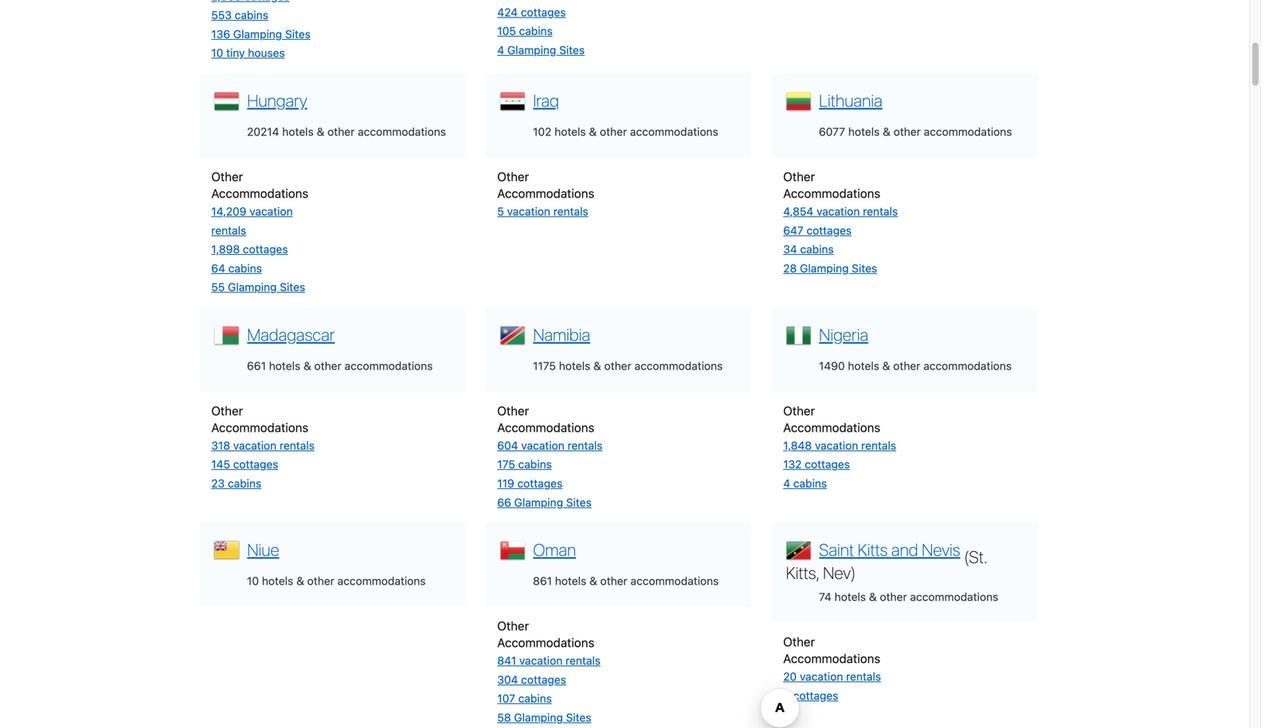 Task type: vqa. For each thing, say whether or not it's contained in the screenshot.


Task type: describe. For each thing, give the bounding box(es) containing it.
cabins inside other accommodations 841 vacation rentals 304 cottages 107 cabins 58 glamping sites
[[518, 692, 552, 705]]

34
[[783, 243, 797, 256]]

& for hungary
[[317, 125, 325, 138]]

28 glamping sites link
[[783, 262, 877, 275]]

841
[[497, 654, 516, 667]]

1490
[[819, 359, 845, 372]]

14,209 vacation rentals link
[[211, 205, 293, 237]]

niue
[[247, 540, 279, 560]]

& for saint kitts and nevis
[[869, 591, 877, 604]]

145 cottages link
[[211, 458, 278, 471]]

iraq
[[533, 90, 559, 110]]

rentals for hungary
[[211, 224, 246, 237]]

other accommodations 5 vacation rentals
[[497, 169, 595, 218]]

cabins inside 553 cabins 136 glamping sites 10 tiny houses
[[235, 8, 268, 22]]

accommodations for madagascar
[[345, 359, 433, 372]]

cabins inside other accommodations 604 vacation rentals 175 cabins 119 cottages 66 glamping sites
[[518, 458, 552, 471]]

20 vacation rentals link
[[783, 670, 881, 683]]

glamping for namibia
[[514, 496, 563, 509]]

604 vacation rentals link
[[497, 439, 603, 452]]

4,854
[[783, 205, 814, 218]]

hotels for niue
[[262, 575, 293, 588]]

other for lithuania
[[783, 169, 815, 184]]

oman
[[533, 540, 576, 560]]

sites for oman
[[566, 711, 592, 724]]

20214 hotels & other accommodations
[[247, 125, 446, 138]]

4 cabins link
[[783, 477, 827, 490]]

vacation for madagascar
[[233, 439, 277, 452]]

cottages for madagascar
[[233, 458, 278, 471]]

nev)
[[823, 563, 856, 583]]

other for saint kitts and nevis
[[880, 591, 907, 604]]

madagascar link
[[243, 323, 335, 345]]

647 cottages link
[[783, 224, 852, 237]]

glamping inside 424 cottages 105 cabins 4 glamping sites
[[507, 43, 556, 56]]

other for nigeria
[[893, 359, 921, 372]]

hungary link
[[243, 88, 307, 110]]

rentals for oman
[[566, 654, 601, 667]]

accommodations for oman
[[497, 636, 595, 650]]

vacation for lithuania
[[817, 205, 860, 218]]

107
[[497, 692, 515, 705]]

hotels for oman
[[555, 575, 587, 588]]

vacation for saint kitts and nevis
[[800, 670, 843, 683]]

64 cabins link
[[211, 262, 262, 275]]

other accommodations 318 vacation rentals 145 cottages 23 cabins
[[211, 404, 315, 490]]

sites for lithuania
[[852, 262, 877, 275]]

cottages for nigeria
[[805, 458, 850, 471]]

1490 hotels & other accommodations
[[819, 359, 1012, 372]]

rentals for saint kitts and nevis
[[846, 670, 881, 683]]

rentals for lithuania
[[863, 205, 898, 218]]

glamping inside 553 cabins 136 glamping sites 10 tiny houses
[[233, 27, 282, 41]]

accommodations for namibia
[[497, 420, 595, 435]]

vacation for iraq
[[507, 205, 550, 218]]

rentals for iraq
[[553, 205, 588, 218]]

other for hungary
[[211, 169, 243, 184]]

vacation for nigeria
[[815, 439, 858, 452]]

5 vacation rentals link
[[497, 205, 588, 218]]

553
[[211, 8, 232, 22]]

119
[[497, 477, 514, 490]]

107 cabins link
[[497, 692, 552, 705]]

sites for namibia
[[566, 496, 592, 509]]

58 glamping sites link
[[497, 711, 592, 724]]

74 hotels & other accommodations
[[819, 591, 999, 604]]

1,898 cottages link
[[211, 243, 288, 256]]

cottages for oman
[[521, 673, 566, 686]]

34 cabins link
[[783, 243, 834, 256]]

tiny
[[226, 46, 245, 59]]

318
[[211, 439, 230, 452]]

304
[[497, 673, 518, 686]]

14,209
[[211, 205, 247, 218]]

1,848
[[783, 439, 812, 452]]

cabins inside 424 cottages 105 cabins 4 glamping sites
[[519, 24, 553, 38]]

136 glamping sites link
[[211, 27, 311, 41]]

sites for hungary
[[280, 281, 305, 294]]

other accommodations 841 vacation rentals 304 cottages 107 cabins 58 glamping sites
[[497, 619, 601, 724]]

saint kitts and nevis
[[819, 540, 960, 560]]

namibia link
[[529, 323, 590, 345]]

vacation for oman
[[519, 654, 563, 667]]

other accommodations 4,854 vacation rentals 647 cottages 34 cabins 28 glamping sites
[[783, 169, 898, 275]]

vacation for hungary
[[250, 205, 293, 218]]

other accommodations 1,848 vacation rentals 132 cottages 4 cabins
[[783, 404, 896, 490]]

& for oman
[[590, 575, 597, 588]]

namibia
[[533, 325, 590, 345]]

1175 hotels & other accommodations
[[533, 359, 723, 372]]

kitts
[[858, 540, 888, 560]]

55
[[211, 281, 225, 294]]

64
[[211, 262, 225, 275]]

other for iraq
[[600, 125, 627, 138]]

& for niue
[[296, 575, 304, 588]]

other for hungary
[[328, 125, 355, 138]]

other for oman
[[600, 575, 628, 588]]

102
[[533, 125, 552, 138]]

28
[[783, 262, 797, 275]]

other for namibia
[[497, 404, 529, 418]]

9
[[783, 689, 790, 702]]

(st. kitts, nev)
[[786, 547, 987, 583]]

accommodations for hungary
[[358, 125, 446, 138]]

861 hotels & other accommodations
[[533, 575, 719, 588]]

4,854 vacation rentals link
[[783, 205, 898, 218]]

661
[[247, 359, 266, 372]]

661 hotels & other accommodations
[[247, 359, 433, 372]]

cabins inside 'other accommodations 14,209 vacation rentals 1,898 cottages 64 cabins 55 glamping sites'
[[228, 262, 262, 275]]

318 vacation rentals link
[[211, 439, 315, 452]]

861
[[533, 575, 552, 588]]

other for saint kitts and nevis
[[783, 635, 815, 649]]

accommodations for namibia
[[635, 359, 723, 372]]

5
[[497, 205, 504, 218]]

hotels for saint kitts and nevis
[[835, 591, 866, 604]]

cottages for saint kitts and nevis
[[793, 689, 839, 702]]

hotels for nigeria
[[848, 359, 880, 372]]

vacation for namibia
[[521, 439, 565, 452]]



Task type: locate. For each thing, give the bounding box(es) containing it.
vacation right 5
[[507, 205, 550, 218]]

vacation up the 647 cottages link
[[817, 205, 860, 218]]

other for oman
[[497, 619, 529, 633]]

vacation up 9 cottages link in the bottom right of the page
[[800, 670, 843, 683]]

55 glamping sites link
[[211, 281, 305, 294]]

sites inside other accommodations 604 vacation rentals 175 cabins 119 cottages 66 glamping sites
[[566, 496, 592, 509]]

vacation inside other accommodations 20 vacation rentals 9 cottages
[[800, 670, 843, 683]]

9 cottages link
[[783, 689, 839, 702]]

136
[[211, 27, 230, 41]]

10 hotels & other accommodations
[[247, 575, 426, 588]]

4
[[497, 43, 504, 56], [783, 477, 790, 490]]

glamping down 105 cabins link
[[507, 43, 556, 56]]

accommodations up 318 vacation rentals link at bottom
[[211, 420, 308, 435]]

other up 20
[[783, 635, 815, 649]]

other up 1,848 on the right of page
[[783, 404, 815, 418]]

4 inside 424 cottages 105 cabins 4 glamping sites
[[497, 43, 504, 56]]

1 vertical spatial 4
[[783, 477, 790, 490]]

accommodations up 841 vacation rentals link
[[497, 636, 595, 650]]

sites inside "other accommodations 4,854 vacation rentals 647 cottages 34 cabins 28 glamping sites"
[[852, 262, 877, 275]]

hotels right 6077
[[848, 125, 880, 138]]

other up 14,209
[[211, 169, 243, 184]]

glamping
[[233, 27, 282, 41], [507, 43, 556, 56], [800, 262, 849, 275], [228, 281, 277, 294], [514, 496, 563, 509], [514, 711, 563, 724]]

accommodations for iraq
[[497, 186, 595, 200]]

& for madagascar
[[303, 359, 311, 372]]

cottages inside other accommodations 604 vacation rentals 175 cabins 119 cottages 66 glamping sites
[[517, 477, 563, 490]]

other inside other accommodations 841 vacation rentals 304 cottages 107 cabins 58 glamping sites
[[497, 619, 529, 633]]

10 left tiny
[[211, 46, 223, 59]]

cabins up 136 glamping sites link
[[235, 8, 268, 22]]

cottages up 105 cabins link
[[521, 5, 566, 19]]

rentals inside other accommodations 1,848 vacation rentals 132 cottages 4 cabins
[[861, 439, 896, 452]]

accommodations
[[211, 186, 308, 200], [497, 186, 595, 200], [783, 186, 881, 200], [211, 420, 308, 435], [497, 420, 595, 435], [783, 420, 881, 435], [497, 636, 595, 650], [783, 651, 881, 666]]

4 down 105
[[497, 43, 504, 56]]

accommodations up 4,854 vacation rentals link
[[783, 186, 881, 200]]

other accommodations 14,209 vacation rentals 1,898 cottages 64 cabins 55 glamping sites
[[211, 169, 308, 294]]

145
[[211, 458, 230, 471]]

lithuania link
[[815, 88, 883, 110]]

cottages down 841 vacation rentals link
[[521, 673, 566, 686]]

accommodations inside "other accommodations 4,854 vacation rentals 647 cottages 34 cabins 28 glamping sites"
[[783, 186, 881, 200]]

glamping inside other accommodations 841 vacation rentals 304 cottages 107 cabins 58 glamping sites
[[514, 711, 563, 724]]

glamping for lithuania
[[800, 262, 849, 275]]

23
[[211, 477, 225, 490]]

105 cabins link
[[497, 24, 553, 38]]

10
[[211, 46, 223, 59], [247, 575, 259, 588]]

647
[[783, 224, 804, 237]]

vacation inside "other accommodations 4,854 vacation rentals 647 cottages 34 cabins 28 glamping sites"
[[817, 205, 860, 218]]

58
[[497, 711, 511, 724]]

hotels right the 1490
[[848, 359, 880, 372]]

cottages down 4,854 vacation rentals link
[[807, 224, 852, 237]]

other up 318
[[211, 404, 243, 418]]

cottages for lithuania
[[807, 224, 852, 237]]

cottages inside "other accommodations 4,854 vacation rentals 647 cottages 34 cabins 28 glamping sites"
[[807, 224, 852, 237]]

accommodations for nigeria
[[783, 420, 881, 435]]

&
[[317, 125, 325, 138], [589, 125, 597, 138], [883, 125, 891, 138], [303, 359, 311, 372], [594, 359, 601, 372], [883, 359, 890, 372], [296, 575, 304, 588], [590, 575, 597, 588], [869, 591, 877, 604]]

other for madagascar
[[211, 404, 243, 418]]

other inside "other accommodations 4,854 vacation rentals 647 cottages 34 cabins 28 glamping sites"
[[783, 169, 815, 184]]

accommodations for nigeria
[[924, 359, 1012, 372]]

vacation inside 'other accommodations 14,209 vacation rentals 1,898 cottages 64 cabins 55 glamping sites'
[[250, 205, 293, 218]]

rentals inside other accommodations 318 vacation rentals 145 cottages 23 cabins
[[280, 439, 315, 452]]

604
[[497, 439, 518, 452]]

cabins down 145 cottages link
[[228, 477, 261, 490]]

houses
[[248, 46, 285, 59]]

10 inside 553 cabins 136 glamping sites 10 tiny houses
[[211, 46, 223, 59]]

vacation up 145 cottages link
[[233, 439, 277, 452]]

glamping inside 'other accommodations 14,209 vacation rentals 1,898 cottages 64 cabins 55 glamping sites'
[[228, 281, 277, 294]]

cottages up 66 glamping sites link on the bottom of page
[[517, 477, 563, 490]]

glamping down 119 cottages link
[[514, 496, 563, 509]]

cabins down 132 cottages link
[[793, 477, 827, 490]]

cabins down 304 cottages link
[[518, 692, 552, 705]]

rentals for madagascar
[[280, 439, 315, 452]]

other up "841"
[[497, 619, 529, 633]]

accommodations inside other accommodations 318 vacation rentals 145 cottages 23 cabins
[[211, 420, 308, 435]]

cabins down the 647 cottages link
[[800, 243, 834, 256]]

kitts,
[[786, 563, 820, 583]]

424 cottages 105 cabins 4 glamping sites
[[497, 5, 585, 56]]

accommodations inside other accommodations 20 vacation rentals 9 cottages
[[783, 651, 881, 666]]

accommodations for lithuania
[[924, 125, 1012, 138]]

sites inside 553 cabins 136 glamping sites 10 tiny houses
[[285, 27, 311, 41]]

102 hotels & other accommodations
[[533, 125, 718, 138]]

sites inside 'other accommodations 14,209 vacation rentals 1,898 cottages 64 cabins 55 glamping sites'
[[280, 281, 305, 294]]

accommodations inside other accommodations 1,848 vacation rentals 132 cottages 4 cabins
[[783, 420, 881, 435]]

66 glamping sites link
[[497, 496, 592, 509]]

0 vertical spatial 10
[[211, 46, 223, 59]]

cabins down 1,898 cottages link at the top left
[[228, 262, 262, 275]]

accommodations for lithuania
[[783, 186, 881, 200]]

cottages inside other accommodations 1,848 vacation rentals 132 cottages 4 cabins
[[805, 458, 850, 471]]

175 cabins link
[[497, 458, 552, 471]]

accommodations for niue
[[338, 575, 426, 588]]

other accommodations 20 vacation rentals 9 cottages
[[783, 635, 881, 702]]

other for iraq
[[497, 169, 529, 184]]

hotels for iraq
[[555, 125, 586, 138]]

& for lithuania
[[883, 125, 891, 138]]

other inside 'other accommodations 14,209 vacation rentals 1,898 cottages 64 cabins 55 glamping sites'
[[211, 169, 243, 184]]

cottages inside 'other accommodations 14,209 vacation rentals 1,898 cottages 64 cabins 55 glamping sites'
[[243, 243, 288, 256]]

cottages down 20 vacation rentals link
[[793, 689, 839, 702]]

glamping inside "other accommodations 4,854 vacation rentals 647 cottages 34 cabins 28 glamping sites"
[[800, 262, 849, 275]]

hotels right the 1175
[[559, 359, 590, 372]]

1 horizontal spatial 4
[[783, 477, 790, 490]]

glamping inside other accommodations 604 vacation rentals 175 cabins 119 cottages 66 glamping sites
[[514, 496, 563, 509]]

other inside other accommodations 5 vacation rentals
[[497, 169, 529, 184]]

66
[[497, 496, 511, 509]]

vacation inside other accommodations 318 vacation rentals 145 cottages 23 cabins
[[233, 439, 277, 452]]

hotels right 661
[[269, 359, 300, 372]]

accommodations for oman
[[631, 575, 719, 588]]

cottages inside other accommodations 318 vacation rentals 145 cottages 23 cabins
[[233, 458, 278, 471]]

rentals for namibia
[[568, 439, 603, 452]]

vacation up 132 cottages link
[[815, 439, 858, 452]]

hotels right 102
[[555, 125, 586, 138]]

20
[[783, 670, 797, 683]]

accommodations inside other accommodations 841 vacation rentals 304 cottages 107 cabins 58 glamping sites
[[497, 636, 595, 650]]

accommodations inside other accommodations 604 vacation rentals 175 cabins 119 cottages 66 glamping sites
[[497, 420, 595, 435]]

vacation up 175 cabins link
[[521, 439, 565, 452]]

cabins inside other accommodations 318 vacation rentals 145 cottages 23 cabins
[[228, 477, 261, 490]]

vacation up 304 cottages link
[[519, 654, 563, 667]]

hotels right the 861
[[555, 575, 587, 588]]

other for niue
[[307, 575, 334, 588]]

& for namibia
[[594, 359, 601, 372]]

1,848 vacation rentals link
[[783, 439, 896, 452]]

304 cottages link
[[497, 673, 566, 686]]

accommodations
[[358, 125, 446, 138], [630, 125, 718, 138], [924, 125, 1012, 138], [345, 359, 433, 372], [635, 359, 723, 372], [924, 359, 1012, 372], [338, 575, 426, 588], [631, 575, 719, 588], [910, 591, 999, 604]]

other for nigeria
[[783, 404, 815, 418]]

vacation inside other accommodations 604 vacation rentals 175 cabins 119 cottages 66 glamping sites
[[521, 439, 565, 452]]

cabins
[[235, 8, 268, 22], [519, 24, 553, 38], [800, 243, 834, 256], [228, 262, 262, 275], [518, 458, 552, 471], [228, 477, 261, 490], [793, 477, 827, 490], [518, 692, 552, 705]]

cabins up 119 cottages link
[[518, 458, 552, 471]]

accommodations for iraq
[[630, 125, 718, 138]]

lithuania
[[819, 90, 883, 110]]

glamping down 107 cabins link
[[514, 711, 563, 724]]

madagascar
[[247, 325, 335, 345]]

0 vertical spatial 4
[[497, 43, 504, 56]]

saint
[[819, 540, 854, 560]]

vacation inside other accommodations 1,848 vacation rentals 132 cottages 4 cabins
[[815, 439, 858, 452]]

cottages down 1,848 vacation rentals link
[[805, 458, 850, 471]]

iraq link
[[529, 88, 559, 110]]

accommodations up 5 vacation rentals link
[[497, 186, 595, 200]]

cottages
[[521, 5, 566, 19], [807, 224, 852, 237], [243, 243, 288, 256], [233, 458, 278, 471], [805, 458, 850, 471], [517, 477, 563, 490], [521, 673, 566, 686], [793, 689, 839, 702]]

accommodations for saint kitts and nevis
[[910, 591, 999, 604]]

accommodations for saint kitts and nevis
[[783, 651, 881, 666]]

glamping down 64 cabins link
[[228, 281, 277, 294]]

sites
[[285, 27, 311, 41], [559, 43, 585, 56], [852, 262, 877, 275], [280, 281, 305, 294], [566, 496, 592, 509], [566, 711, 592, 724]]

4 glamping sites link
[[497, 43, 585, 56]]

0 horizontal spatial 10
[[211, 46, 223, 59]]

132 cottages link
[[783, 458, 850, 471]]

cabins inside other accommodations 1,848 vacation rentals 132 cottages 4 cabins
[[793, 477, 827, 490]]

glamping for hungary
[[228, 281, 277, 294]]

accommodations up "14,209 vacation rentals" link
[[211, 186, 308, 200]]

rentals inside other accommodations 841 vacation rentals 304 cottages 107 cabins 58 glamping sites
[[566, 654, 601, 667]]

accommodations for hungary
[[211, 186, 308, 200]]

1 horizontal spatial 10
[[247, 575, 259, 588]]

& for nigeria
[[883, 359, 890, 372]]

glamping up houses
[[233, 27, 282, 41]]

rentals inside other accommodations 604 vacation rentals 175 cabins 119 cottages 66 glamping sites
[[568, 439, 603, 452]]

1,898
[[211, 243, 240, 256]]

nigeria
[[819, 325, 869, 345]]

cabins down 424 cottages link in the top left of the page
[[519, 24, 553, 38]]

vacation
[[250, 205, 293, 218], [507, 205, 550, 218], [817, 205, 860, 218], [233, 439, 277, 452], [521, 439, 565, 452], [815, 439, 858, 452], [519, 654, 563, 667], [800, 670, 843, 683]]

553 cabins 136 glamping sites 10 tiny houses
[[211, 8, 311, 59]]

175
[[497, 458, 515, 471]]

1175
[[533, 359, 556, 372]]

other accommodations 604 vacation rentals 175 cabins 119 cottages 66 glamping sites
[[497, 404, 603, 509]]

hungary
[[247, 90, 307, 110]]

105
[[497, 24, 516, 38]]

hotels for madagascar
[[269, 359, 300, 372]]

accommodations up 1,848 vacation rentals link
[[783, 420, 881, 435]]

rentals for nigeria
[[861, 439, 896, 452]]

(st.
[[964, 547, 987, 567]]

rentals inside other accommodations 20 vacation rentals 9 cottages
[[846, 670, 881, 683]]

other for namibia
[[604, 359, 632, 372]]

other up 4,854
[[783, 169, 815, 184]]

cabins inside "other accommodations 4,854 vacation rentals 647 cottages 34 cabins 28 glamping sites"
[[800, 243, 834, 256]]

hotels for lithuania
[[848, 125, 880, 138]]

rentals
[[553, 205, 588, 218], [863, 205, 898, 218], [211, 224, 246, 237], [280, 439, 315, 452], [568, 439, 603, 452], [861, 439, 896, 452], [566, 654, 601, 667], [846, 670, 881, 683]]

132
[[783, 458, 802, 471]]

vacation right 14,209
[[250, 205, 293, 218]]

424 cottages link
[[497, 5, 566, 19]]

oman link
[[529, 538, 576, 560]]

74
[[819, 591, 832, 604]]

hotels right 74
[[835, 591, 866, 604]]

& for iraq
[[589, 125, 597, 138]]

4 down 132
[[783, 477, 790, 490]]

cottages inside other accommodations 20 vacation rentals 9 cottages
[[793, 689, 839, 702]]

841 vacation rentals link
[[497, 654, 601, 667]]

accommodations up 20 vacation rentals link
[[783, 651, 881, 666]]

other
[[328, 125, 355, 138], [600, 125, 627, 138], [894, 125, 921, 138], [314, 359, 342, 372], [604, 359, 632, 372], [893, 359, 921, 372], [307, 575, 334, 588], [600, 575, 628, 588], [880, 591, 907, 604]]

23 cabins link
[[211, 477, 261, 490]]

nevis
[[922, 540, 960, 560]]

other
[[211, 169, 243, 184], [497, 169, 529, 184], [783, 169, 815, 184], [211, 404, 243, 418], [497, 404, 529, 418], [783, 404, 815, 418], [497, 619, 529, 633], [783, 635, 815, 649]]

accommodations for madagascar
[[211, 420, 308, 435]]

cottages down 318 vacation rentals link at bottom
[[233, 458, 278, 471]]

rentals inside 'other accommodations 14,209 vacation rentals 1,898 cottages 64 cabins 55 glamping sites'
[[211, 224, 246, 237]]

accommodations up 604 vacation rentals link
[[497, 420, 595, 435]]

hotels for hungary
[[282, 125, 314, 138]]

cottages down "14,209 vacation rentals" link
[[243, 243, 288, 256]]

niue link
[[243, 538, 279, 560]]

20214
[[247, 125, 279, 138]]

other for madagascar
[[314, 359, 342, 372]]

other inside other accommodations 1,848 vacation rentals 132 cottages 4 cabins
[[783, 404, 815, 418]]

other inside other accommodations 318 vacation rentals 145 cottages 23 cabins
[[211, 404, 243, 418]]

1 vertical spatial 10
[[247, 575, 259, 588]]

rentals inside "other accommodations 4,854 vacation rentals 647 cottages 34 cabins 28 glamping sites"
[[863, 205, 898, 218]]

glamping down '34 cabins' link
[[800, 262, 849, 275]]

other for lithuania
[[894, 125, 921, 138]]

cottages inside other accommodations 841 vacation rentals 304 cottages 107 cabins 58 glamping sites
[[521, 673, 566, 686]]

saint kitts and nevis link
[[815, 538, 960, 560]]

cottages inside 424 cottages 105 cabins 4 glamping sites
[[521, 5, 566, 19]]

other up 5
[[497, 169, 529, 184]]

10 tiny houses link
[[211, 46, 285, 59]]

glamping for oman
[[514, 711, 563, 724]]

10 down 'niue'
[[247, 575, 259, 588]]

vacation inside other accommodations 5 vacation rentals
[[507, 205, 550, 218]]

hotels right 20214 in the top left of the page
[[282, 125, 314, 138]]

hotels for namibia
[[559, 359, 590, 372]]

cottages for hungary
[[243, 243, 288, 256]]

rentals inside other accommodations 5 vacation rentals
[[553, 205, 588, 218]]

other inside other accommodations 604 vacation rentals 175 cabins 119 cottages 66 glamping sites
[[497, 404, 529, 418]]

hotels down 'niue'
[[262, 575, 293, 588]]

sites inside other accommodations 841 vacation rentals 304 cottages 107 cabins 58 glamping sites
[[566, 711, 592, 724]]

6077
[[819, 125, 845, 138]]

0 horizontal spatial 4
[[497, 43, 504, 56]]

553 cabins link
[[211, 8, 268, 22]]

119 cottages link
[[497, 477, 563, 490]]

other up 604
[[497, 404, 529, 418]]

sites inside 424 cottages 105 cabins 4 glamping sites
[[559, 43, 585, 56]]

other inside other accommodations 20 vacation rentals 9 cottages
[[783, 635, 815, 649]]

4 inside other accommodations 1,848 vacation rentals 132 cottages 4 cabins
[[783, 477, 790, 490]]

vacation inside other accommodations 841 vacation rentals 304 cottages 107 cabins 58 glamping sites
[[519, 654, 563, 667]]

and
[[891, 540, 918, 560]]



